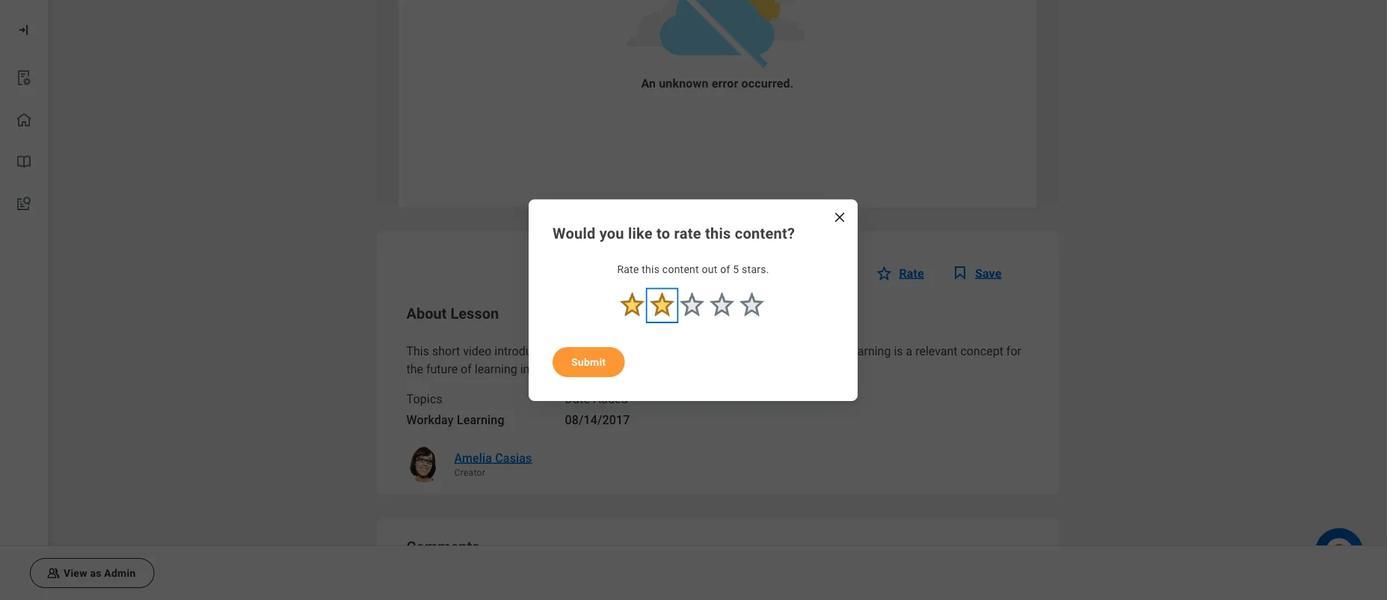 Task type: describe. For each thing, give the bounding box(es) containing it.
an unknown error occurred.
[[641, 77, 794, 91]]

rate
[[675, 225, 702, 242]]

about lesson
[[407, 305, 499, 322]]

error
[[712, 77, 739, 91]]

star image
[[876, 264, 894, 282]]

course,
[[682, 344, 721, 358]]

concept
[[961, 344, 1004, 358]]

2 horizontal spatial the
[[555, 344, 571, 358]]

learning inside topics workday learning
[[457, 413, 505, 427]]

admin
[[104, 567, 136, 579]]

1 horizontal spatial learning
[[602, 344, 648, 358]]

relevant
[[916, 344, 958, 358]]

report parameter image
[[15, 69, 33, 87]]

learning
[[475, 362, 518, 376]]

why
[[794, 344, 815, 358]]

2 horizontal spatial learning
[[845, 344, 891, 358]]

out
[[702, 263, 718, 276]]

in
[[520, 362, 530, 376]]

unknown
[[659, 77, 709, 91]]

and
[[724, 344, 744, 358]]

creator
[[454, 468, 486, 478]]

topics
[[407, 392, 443, 406]]

this short video introduced the peer learning video course, and explains why peer learning is a relevant concept for the future of learning in the workplace.
[[407, 344, 1022, 376]]

would you like to rate this content? dialog
[[529, 199, 858, 401]]

0 vertical spatial this
[[706, 225, 731, 242]]

a
[[906, 344, 913, 358]]

content?
[[735, 225, 795, 242]]

would
[[553, 225, 596, 242]]

added
[[593, 392, 628, 406]]

of inside this short video introduced the peer learning video course, and explains why peer learning is a relevant concept for the future of learning in the workplace.
[[461, 362, 472, 376]]

book open image
[[15, 153, 33, 171]]

amelia
[[454, 451, 492, 465]]

rate button
[[876, 255, 934, 291]]

occurred.
[[742, 77, 794, 91]]

view as admin button
[[30, 558, 154, 588]]

for
[[1007, 344, 1022, 358]]

rate for rate this content out of 5 stars.
[[618, 263, 639, 276]]

rate for rate
[[900, 266, 925, 280]]

is
[[894, 344, 903, 358]]

submit button
[[553, 347, 625, 377]]

date
[[565, 392, 590, 406]]



Task type: vqa. For each thing, say whether or not it's contained in the screenshot.
Amelia Casias Creator
yes



Task type: locate. For each thing, give the bounding box(es) containing it.
rate
[[618, 263, 639, 276], [900, 266, 925, 280]]

rate right star icon
[[900, 266, 925, 280]]

x image
[[833, 210, 848, 225]]

learning
[[602, 344, 648, 358], [845, 344, 891, 358], [457, 413, 505, 427]]

1 horizontal spatial this
[[706, 225, 731, 242]]

peer up "workplace."
[[574, 344, 599, 358]]

this right rate
[[706, 225, 731, 242]]

lesson
[[451, 305, 499, 322]]

0 horizontal spatial this
[[642, 263, 660, 276]]

submit
[[572, 356, 606, 368]]

to
[[657, 225, 671, 242]]

1 vertical spatial of
[[461, 362, 472, 376]]

video
[[463, 344, 492, 358], [651, 344, 679, 358]]

this left content
[[642, 263, 660, 276]]

introduced
[[495, 344, 552, 358]]

learning up amelia
[[457, 413, 505, 427]]

learning up "workplace."
[[602, 344, 648, 358]]

media classroom image
[[46, 566, 61, 581]]

rate inside dialog
[[618, 263, 639, 276]]

of left 5
[[721, 263, 731, 276]]

0 horizontal spatial video
[[463, 344, 492, 358]]

rate this content out of 5 stars.
[[618, 263, 770, 276]]

0 horizontal spatial peer
[[574, 344, 599, 358]]

of right future
[[461, 362, 472, 376]]

1 horizontal spatial video
[[651, 344, 679, 358]]

1 vertical spatial this
[[642, 263, 660, 276]]

1 video from the left
[[463, 344, 492, 358]]

1 horizontal spatial of
[[721, 263, 731, 276]]

workplace.
[[553, 362, 611, 376]]

would you like to rate this content?
[[553, 225, 795, 242]]

stars.
[[742, 263, 770, 276]]

content
[[663, 263, 699, 276]]

view
[[64, 567, 87, 579]]

home image
[[15, 111, 33, 129]]

as
[[90, 567, 101, 579]]

0 vertical spatial of
[[721, 263, 731, 276]]

the right in
[[533, 362, 550, 376]]

08/14/2017
[[565, 413, 630, 427]]

about
[[407, 305, 447, 322]]

the
[[555, 344, 571, 358], [407, 362, 423, 376], [533, 362, 550, 376]]

casias
[[495, 451, 532, 465]]

future
[[426, 362, 458, 376]]

1 peer from the left
[[574, 344, 599, 358]]

this
[[407, 344, 429, 358]]

video left the course,
[[651, 344, 679, 358]]

you
[[600, 225, 625, 242]]

0 horizontal spatial the
[[407, 362, 423, 376]]

1 horizontal spatial peer
[[818, 344, 842, 358]]

list
[[0, 57, 48, 225]]

of
[[721, 263, 731, 276], [461, 362, 472, 376]]

0 horizontal spatial learning
[[457, 413, 505, 427]]

2 peer from the left
[[818, 344, 842, 358]]

1 horizontal spatial the
[[533, 362, 550, 376]]

an
[[641, 77, 656, 91]]

5
[[733, 263, 739, 276]]

video up learning at bottom
[[463, 344, 492, 358]]

0 horizontal spatial rate
[[618, 263, 639, 276]]

peer
[[574, 344, 599, 358], [818, 344, 842, 358]]

workday
[[407, 413, 454, 427]]

rate down like
[[618, 263, 639, 276]]

rate inside "button"
[[900, 266, 925, 280]]

short
[[432, 344, 460, 358]]

peer right why
[[818, 344, 842, 358]]

view as admin
[[64, 567, 136, 579]]

the down this
[[407, 362, 423, 376]]

comments
[[407, 538, 480, 556]]

date added 08/14/2017
[[565, 392, 630, 427]]

like
[[628, 225, 653, 242]]

0 horizontal spatial of
[[461, 362, 472, 376]]

the up "workplace."
[[555, 344, 571, 358]]

topics workday learning
[[407, 392, 505, 427]]

explains
[[747, 344, 791, 358]]

amelia casias creator
[[454, 451, 532, 478]]

learning left 'is' in the right of the page
[[845, 344, 891, 358]]

1 horizontal spatial rate
[[900, 266, 925, 280]]

2 video from the left
[[651, 344, 679, 358]]

of inside would you like to rate this content? dialog
[[721, 263, 731, 276]]

this
[[706, 225, 731, 242], [642, 263, 660, 276]]



